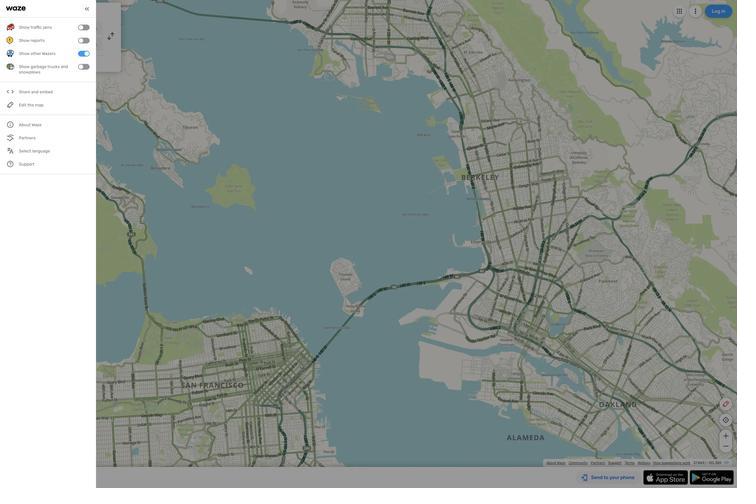 Task type: vqa. For each thing, say whether or not it's contained in the screenshot.
About Waze Community Partners Support Terms Notices How suggestions work 37.843 | -122.359
yes



Task type: describe. For each thing, give the bounding box(es) containing it.
support
[[608, 462, 622, 466]]

waze
[[557, 462, 566, 466]]

terms
[[625, 462, 635, 466]]

partners
[[591, 462, 605, 466]]

driving directions
[[38, 8, 85, 15]]

122.359
[[709, 462, 721, 466]]

zoom in image
[[722, 433, 730, 440]]

link image
[[724, 461, 729, 466]]

support link
[[608, 462, 622, 466]]

embed
[[40, 90, 53, 95]]

pencil image
[[722, 401, 730, 408]]

community
[[569, 462, 588, 466]]

driving
[[38, 8, 57, 15]]

terms link
[[625, 462, 635, 466]]

now
[[33, 60, 42, 66]]

how suggestions work link
[[653, 462, 690, 466]]

community link
[[569, 462, 588, 466]]

notices link
[[638, 462, 650, 466]]

and
[[31, 90, 38, 95]]



Task type: locate. For each thing, give the bounding box(es) containing it.
about waze community partners support terms notices how suggestions work 37.843 | -122.359
[[546, 462, 721, 466]]

leave now
[[20, 60, 42, 66]]

share and embed link
[[6, 86, 90, 99]]

directions
[[59, 8, 85, 15]]

how
[[653, 462, 661, 466]]

-
[[707, 462, 709, 466]]

zoom out image
[[722, 443, 730, 451]]

work
[[682, 462, 690, 466]]

current location image
[[9, 24, 17, 32]]

37.843
[[693, 462, 704, 466]]

share
[[19, 90, 30, 95]]

Choose starting point text field
[[21, 22, 102, 35]]

leave
[[20, 60, 32, 66]]

about waze link
[[546, 462, 566, 466]]

partners link
[[591, 462, 605, 466]]

code image
[[6, 88, 14, 96]]

location image
[[9, 40, 17, 48]]

clock image
[[7, 59, 15, 67]]

|
[[705, 462, 706, 466]]

about
[[546, 462, 556, 466]]

notices
[[638, 462, 650, 466]]

share and embed
[[19, 90, 53, 95]]

suggestions
[[662, 462, 682, 466]]

Choose destination text field
[[21, 38, 102, 51]]



